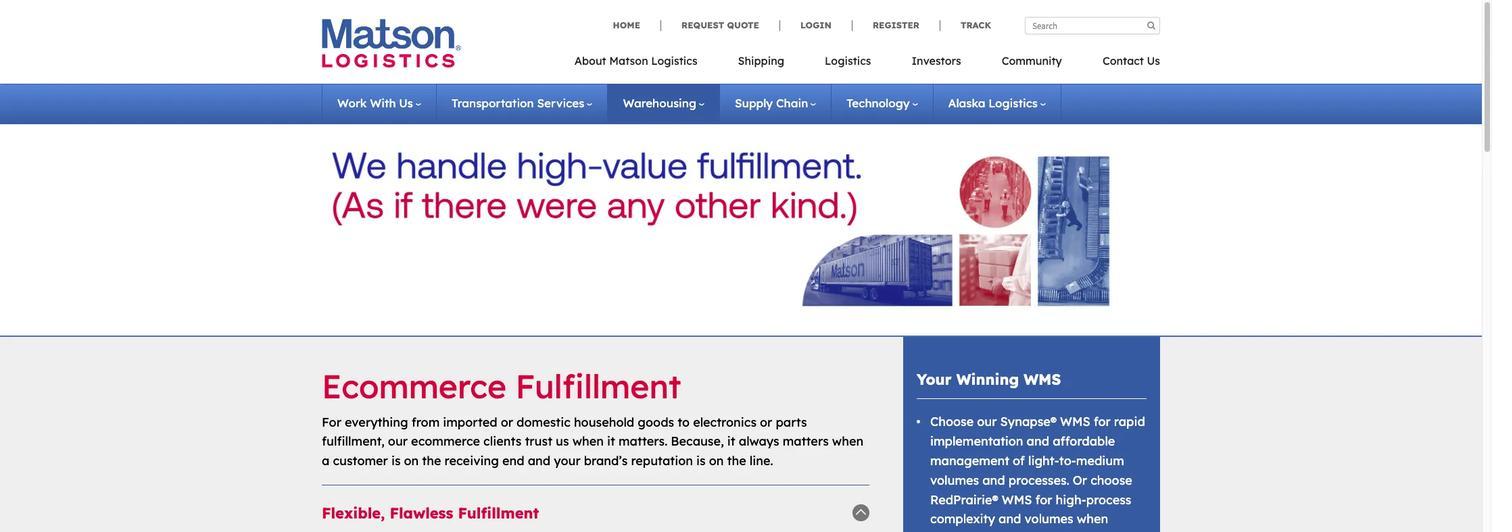 Task type: describe. For each thing, give the bounding box(es) containing it.
logistics link
[[805, 50, 892, 78]]

your winning wms section
[[887, 338, 1178, 533]]

us inside top menu navigation
[[1147, 54, 1161, 68]]

about
[[575, 54, 607, 68]]

quote
[[727, 20, 760, 30]]

flawless
[[390, 505, 453, 524]]

ecommerce
[[411, 434, 480, 450]]

your winning wms
[[917, 371, 1061, 390]]

ecommerce fulfillment
[[322, 367, 681, 407]]

your
[[554, 454, 581, 470]]

customer
[[333, 454, 388, 470]]

redprairie®
[[931, 493, 999, 508]]

request quote
[[682, 20, 760, 30]]

contact
[[1103, 54, 1144, 68]]

for
[[322, 415, 341, 431]]

imported
[[443, 415, 498, 431]]

transportation services
[[452, 96, 585, 110]]

matson logistics image
[[322, 19, 461, 68]]

alaska logistics link
[[949, 96, 1046, 110]]

backtop image
[[853, 505, 870, 522]]

Search search field
[[1025, 17, 1161, 34]]

services
[[537, 96, 585, 110]]

transportation services link
[[452, 96, 593, 110]]

technology
[[847, 96, 910, 110]]

flexible, flawless fulfillment
[[322, 505, 539, 524]]

clients
[[484, 434, 522, 450]]

brand's
[[584, 454, 628, 470]]

processes.
[[1009, 473, 1070, 489]]

supply
[[735, 96, 773, 110]]

register link
[[852, 20, 940, 31]]

to-
[[1060, 454, 1077, 469]]

matters
[[783, 434, 829, 450]]

1 is from the left
[[392, 454, 401, 470]]

work
[[338, 96, 367, 110]]

technology link
[[847, 96, 918, 110]]

0 horizontal spatial volumes
[[931, 473, 980, 489]]

1 on from the left
[[404, 454, 419, 470]]

register
[[873, 20, 920, 30]]

top menu navigation
[[575, 50, 1161, 78]]

supply chain link
[[735, 96, 817, 110]]

choose our synapse® wms for rapid implementation and affordable management of light-to-medium volumes and processes. or choose redprairie® wms for high-process complexity and volumes when directed functionali
[[931, 415, 1146, 533]]

request quote link
[[661, 20, 780, 31]]

about matson logistics link
[[575, 50, 718, 78]]

and up the "light-" in the right of the page
[[1027, 434, 1050, 450]]

search image
[[1148, 21, 1156, 30]]

0 vertical spatial wms
[[1024, 371, 1061, 390]]

1 vertical spatial for
[[1036, 493, 1053, 508]]

2 on from the left
[[709, 454, 724, 470]]

0 vertical spatial fulfillment
[[516, 367, 681, 407]]

from
[[412, 415, 440, 431]]

login
[[801, 20, 832, 30]]

domestic
[[517, 415, 571, 431]]

2 or from the left
[[760, 415, 773, 431]]

track link
[[940, 20, 992, 31]]

our inside the choose our synapse® wms for rapid implementation and affordable management of light-to-medium volumes and processes. or choose redprairie® wms for high-process complexity and volumes when directed functionali
[[978, 415, 997, 430]]

electronics
[[693, 415, 757, 431]]

1 the from the left
[[422, 454, 441, 470]]

rapid
[[1115, 415, 1146, 430]]

0 vertical spatial for
[[1094, 415, 1111, 430]]

ecommerce
[[322, 367, 507, 407]]

1 or from the left
[[501, 415, 513, 431]]

home
[[613, 20, 641, 30]]

home link
[[613, 20, 661, 31]]

directed
[[931, 532, 980, 533]]

1 horizontal spatial when
[[833, 434, 864, 450]]

because,
[[671, 434, 724, 450]]

always
[[739, 434, 780, 450]]

0 horizontal spatial when
[[573, 434, 604, 450]]

alaska logistics
[[949, 96, 1038, 110]]

request
[[682, 20, 725, 30]]

0 horizontal spatial logistics
[[651, 54, 698, 68]]

affordable
[[1053, 434, 1116, 450]]

a
[[322, 454, 330, 470]]

choose
[[931, 415, 974, 430]]

to
[[678, 415, 690, 431]]

contact us link
[[1083, 50, 1161, 78]]

and right complexity
[[999, 512, 1022, 528]]

everything
[[345, 415, 408, 431]]

shipping link
[[718, 50, 805, 78]]



Task type: locate. For each thing, give the bounding box(es) containing it.
the down ecommerce
[[422, 454, 441, 470]]

or
[[1073, 473, 1088, 489]]

alaska services image
[[331, 139, 1152, 319]]

winning
[[957, 371, 1019, 390]]

for up affordable
[[1094, 415, 1111, 430]]

0 horizontal spatial or
[[501, 415, 513, 431]]

work with us link
[[338, 96, 421, 110]]

2 is from the left
[[697, 454, 706, 470]]

login link
[[780, 20, 852, 31]]

1 horizontal spatial volumes
[[1025, 512, 1074, 528]]

wms down processes.
[[1002, 493, 1032, 508]]

volumes
[[931, 473, 980, 489], [1025, 512, 1074, 528]]

0 horizontal spatial it
[[607, 434, 615, 450]]

2 horizontal spatial logistics
[[989, 96, 1038, 110]]

transportation
[[452, 96, 534, 110]]

1 horizontal spatial the
[[727, 454, 747, 470]]

the
[[422, 454, 441, 470], [727, 454, 747, 470]]

choose
[[1091, 473, 1133, 489]]

0 horizontal spatial us
[[399, 96, 413, 110]]

logistics
[[651, 54, 698, 68], [825, 54, 871, 68], [989, 96, 1038, 110]]

for
[[1094, 415, 1111, 430], [1036, 493, 1053, 508]]

our
[[978, 415, 997, 430], [388, 434, 408, 450]]

volumes down high-
[[1025, 512, 1074, 528]]

is right "customer"
[[392, 454, 401, 470]]

alaska
[[949, 96, 986, 110]]

is down because, at left
[[697, 454, 706, 470]]

synapse®
[[1001, 415, 1057, 430]]

when down household
[[573, 434, 604, 450]]

supply chain
[[735, 96, 808, 110]]

for everything from imported or domestic household goods to electronics or parts fulfillment, our ecommerce clients trust us when it matters. because, it always matters when a customer is on the receiving end and your brand's reputation is on the line.
[[322, 415, 864, 470]]

1 horizontal spatial it
[[728, 434, 736, 450]]

it up brand's at the left of page
[[607, 434, 615, 450]]

our inside for everything from imported or domestic household goods to electronics or parts fulfillment, our ecommerce clients trust us when it matters. because, it always matters when a customer is on the receiving end and your brand's reputation is on the line.
[[388, 434, 408, 450]]

1 horizontal spatial logistics
[[825, 54, 871, 68]]

flexible,
[[322, 505, 385, 524]]

1 horizontal spatial on
[[709, 454, 724, 470]]

or up the clients
[[501, 415, 513, 431]]

0 horizontal spatial the
[[422, 454, 441, 470]]

1 vertical spatial wms
[[1061, 415, 1091, 430]]

2 the from the left
[[727, 454, 747, 470]]

0 horizontal spatial our
[[388, 434, 408, 450]]

management
[[931, 454, 1010, 469]]

logistics down login
[[825, 54, 871, 68]]

on down ecommerce
[[404, 454, 419, 470]]

complexity
[[931, 512, 996, 528]]

1 vertical spatial volumes
[[1025, 512, 1074, 528]]

reputation
[[631, 454, 693, 470]]

household
[[574, 415, 635, 431]]

process
[[1087, 493, 1132, 508]]

and inside for everything from imported or domestic household goods to electronics or parts fulfillment, our ecommerce clients trust us when it matters. because, it always matters when a customer is on the receiving end and your brand's reputation is on the line.
[[528, 454, 551, 470]]

end
[[502, 454, 525, 470]]

1 vertical spatial us
[[399, 96, 413, 110]]

us
[[556, 434, 569, 450]]

matson
[[610, 54, 648, 68]]

us right contact
[[1147, 54, 1161, 68]]

investors link
[[892, 50, 982, 78]]

fulfillment up household
[[516, 367, 681, 407]]

1 horizontal spatial us
[[1147, 54, 1161, 68]]

logistics down community link on the right top of page
[[989, 96, 1038, 110]]

when right matters
[[833, 434, 864, 450]]

your
[[917, 371, 952, 390]]

or up always
[[760, 415, 773, 431]]

it
[[607, 434, 615, 450], [728, 434, 736, 450]]

trust
[[525, 434, 553, 450]]

2 it from the left
[[728, 434, 736, 450]]

goods
[[638, 415, 674, 431]]

community
[[1002, 54, 1063, 68]]

and down management
[[983, 473, 1006, 489]]

on down because, at left
[[709, 454, 724, 470]]

work with us
[[338, 96, 413, 110]]

track
[[961, 20, 992, 30]]

with
[[370, 96, 396, 110]]

or
[[501, 415, 513, 431], [760, 415, 773, 431]]

of
[[1013, 454, 1025, 469]]

community link
[[982, 50, 1083, 78]]

high-
[[1056, 493, 1087, 508]]

0 vertical spatial our
[[978, 415, 997, 430]]

contact us
[[1103, 54, 1161, 68]]

None search field
[[1025, 17, 1161, 34]]

implementation
[[931, 434, 1024, 450]]

1 horizontal spatial or
[[760, 415, 773, 431]]

line.
[[750, 454, 774, 470]]

1 horizontal spatial is
[[697, 454, 706, 470]]

wms
[[1024, 371, 1061, 390], [1061, 415, 1091, 430], [1002, 493, 1032, 508]]

light-
[[1029, 454, 1060, 469]]

1 it from the left
[[607, 434, 615, 450]]

volumes up "redprairie®"
[[931, 473, 980, 489]]

0 vertical spatial volumes
[[931, 473, 980, 489]]

and down trust
[[528, 454, 551, 470]]

0 horizontal spatial on
[[404, 454, 419, 470]]

1 vertical spatial our
[[388, 434, 408, 450]]

our down everything
[[388, 434, 408, 450]]

when down process
[[1077, 512, 1109, 528]]

0 vertical spatial us
[[1147, 54, 1161, 68]]

when inside the choose our synapse® wms for rapid implementation and affordable management of light-to-medium volumes and processes. or choose redprairie® wms for high-process complexity and volumes when directed functionali
[[1077, 512, 1109, 528]]

about matson logistics
[[575, 54, 698, 68]]

fulfillment down end
[[458, 505, 539, 524]]

2 vertical spatial wms
[[1002, 493, 1032, 508]]

on
[[404, 454, 419, 470], [709, 454, 724, 470]]

our up implementation
[[978, 415, 997, 430]]

parts
[[776, 415, 807, 431]]

wms up synapse®
[[1024, 371, 1061, 390]]

1 horizontal spatial our
[[978, 415, 997, 430]]

fulfillment,
[[322, 434, 385, 450]]

receiving
[[445, 454, 499, 470]]

investors
[[912, 54, 962, 68]]

us
[[1147, 54, 1161, 68], [399, 96, 413, 110]]

chain
[[776, 96, 808, 110]]

it down the electronics
[[728, 434, 736, 450]]

logistics up warehousing link
[[651, 54, 698, 68]]

1 vertical spatial fulfillment
[[458, 505, 539, 524]]

warehousing
[[623, 96, 697, 110]]

us right "with"
[[399, 96, 413, 110]]

warehousing link
[[623, 96, 705, 110]]

0 horizontal spatial is
[[392, 454, 401, 470]]

when
[[573, 434, 604, 450], [833, 434, 864, 450], [1077, 512, 1109, 528]]

matters.
[[619, 434, 668, 450]]

shipping
[[738, 54, 785, 68]]

is
[[392, 454, 401, 470], [697, 454, 706, 470]]

1 horizontal spatial for
[[1094, 415, 1111, 430]]

2 horizontal spatial when
[[1077, 512, 1109, 528]]

medium
[[1077, 454, 1125, 469]]

the left line.
[[727, 454, 747, 470]]

for down processes.
[[1036, 493, 1053, 508]]

wms up affordable
[[1061, 415, 1091, 430]]

0 horizontal spatial for
[[1036, 493, 1053, 508]]



Task type: vqa. For each thing, say whether or not it's contained in the screenshot.
environmental inside Preserving the environment and the health of the communities we serve is a core value at Matson. Our vessels navigate some of the most pristine and environmentally sensitive areas in the Pacific, including the Hawaiian Islands, the coast of California, Puget Sound, the coast of Alaska and islands in the South Pacific. These areas derive a great deal of their livelihood from the marine environment, including tourism, transportation, or fishing. Matson acknowledges and embraces our responsibility as a steward of these areas, and works to include environmental considerations in our strategic plans. Matson is proud to have twice been awarded the U. S. Coast Guard's prestigious William M. Benkert Award for Environmental Excellence.
no



